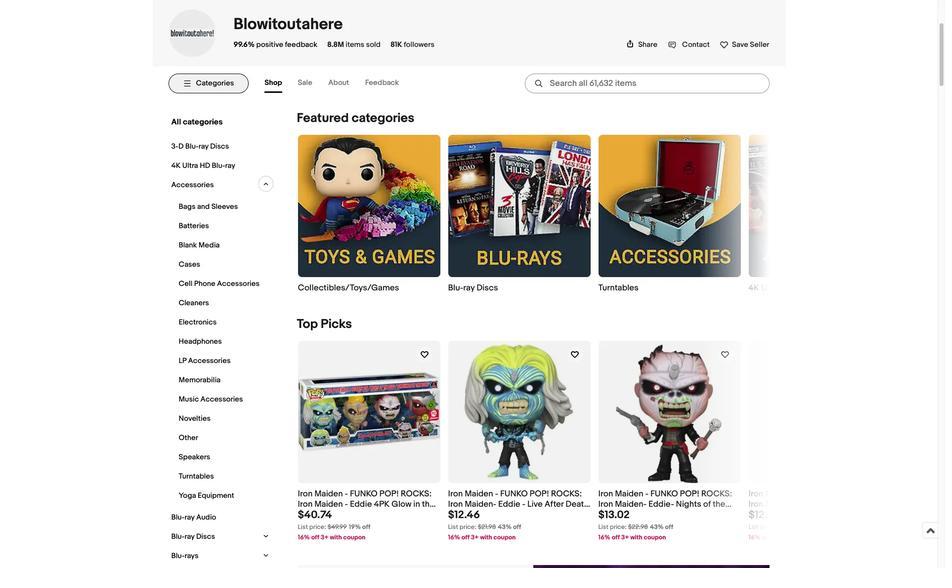 Task type: vqa. For each thing, say whether or not it's contained in the screenshot.
Send the item back's the item
no



Task type: describe. For each thing, give the bounding box(es) containing it.
0 horizontal spatial son
[[782, 510, 797, 520]]

funko for $12.46
[[500, 489, 528, 499]]

maiden- for $13.02
[[615, 500, 647, 510]]

iron maiden - funko pop! rocks: iron maiden- eddie - live after death eddie [new
[[448, 489, 589, 520]]

- for [new
[[495, 489, 499, 499]]

2 collectibles/toys/games link from the top
[[298, 283, 440, 294]]

after
[[545, 500, 564, 510]]

3-d blu-ray discs link
[[169, 139, 265, 154]]

4pk
[[374, 500, 390, 510]]

1 vertical spatial turntables
[[179, 472, 214, 482]]

sale
[[298, 78, 313, 87]]

eddie- for [ne
[[649, 500, 675, 510]]

43% for $13.02
[[650, 524, 664, 532]]

3+ inside $12.06 list price: 16% off 3+ with coupon
[[772, 534, 780, 542]]

iron maiden - funko pop! rocks: iron maiden- eddie - live after death eddie [new : quick view image
[[464, 341, 576, 484]]

blowitoutahere link
[[234, 15, 343, 34]]

iron maiden - funko pop! rocks: iron maiden - eddie 4pk glow in the dark box set : quick view image
[[298, 372, 440, 452]]

off down $12.46
[[462, 534, 470, 542]]

funko for $13.02
[[651, 489, 678, 499]]

81k followers
[[391, 40, 435, 49]]

coupon for $13.02
[[644, 534, 666, 542]]

list for $12.06
[[749, 524, 759, 532]]

maiden- inside iron maiden - funko pop! rocks: iron maiden- eddie- seventh son of seventh son e
[[766, 500, 797, 510]]

other
[[179, 434, 198, 443]]

rays
[[185, 552, 199, 561]]

batteries
[[179, 222, 209, 231]]

3+ for $13.02
[[622, 534, 629, 542]]

yoga equipment link
[[176, 489, 266, 503]]

blank media
[[179, 241, 220, 250]]

off inside $12.06 list price: 16% off 3+ with coupon
[[762, 534, 770, 542]]

all
[[171, 117, 181, 127]]

pop! for $12.46
[[530, 489, 549, 499]]

eddie left [new
[[448, 510, 470, 520]]

0 vertical spatial 4k ultra hd blu-ray
[[171, 161, 235, 171]]

save
[[732, 40, 749, 49]]

blowitoutahere
[[234, 15, 343, 34]]

iron maiden - funko pop! rocks: iron maiden- eddie - live after death eddie [new button
[[448, 489, 591, 520]]

8.8m items sold
[[327, 40, 381, 49]]

lp
[[179, 357, 187, 366]]

blu-rays link
[[169, 549, 259, 564]]

$12.06
[[749, 510, 781, 522]]

and
[[197, 202, 210, 212]]

with for $40.74
[[330, 534, 342, 542]]

cell phone accessories
[[179, 279, 260, 289]]

off down "iron maiden - funko pop! rocks: iron maiden- eddie- nights of the dead eddie [ne" button
[[665, 524, 674, 532]]

43% for $12.46
[[498, 524, 512, 532]]

16% for $13.02
[[599, 534, 611, 542]]

sleeves
[[212, 202, 238, 212]]

99.6% positive feedback
[[234, 40, 318, 49]]

in
[[414, 500, 420, 510]]

coupon for $40.74
[[343, 534, 366, 542]]

with for $12.46
[[480, 534, 492, 542]]

tab panel containing featured categories
[[168, 101, 891, 569]]

0 horizontal spatial ultra
[[182, 161, 198, 171]]

1 horizontal spatial seventh
[[827, 500, 858, 510]]

blu-ray audio link
[[169, 511, 265, 525]]

price: for $13.02
[[610, 524, 627, 532]]

1 horizontal spatial 4k
[[749, 283, 760, 293]]

- for [ne
[[646, 489, 649, 499]]

3+ for $40.74
[[321, 534, 329, 542]]

[new
[[472, 510, 492, 520]]

featured categories
[[297, 111, 415, 126]]

feedback
[[365, 78, 399, 87]]

eddie inside iron maiden - funko pop! rocks: iron maiden - eddie 4pk glow in the dark box set
[[350, 500, 372, 510]]

yoga
[[179, 492, 196, 501]]

headphones
[[179, 337, 222, 347]]

coupon for $12.46
[[494, 534, 516, 542]]

positive
[[256, 40, 283, 49]]

1 horizontal spatial turntables
[[599, 283, 639, 293]]

$12.06 list price: 16% off 3+ with coupon
[[749, 510, 817, 542]]

accessories down memorabilia link
[[201, 395, 243, 405]]

audio
[[196, 513, 216, 523]]

- for e
[[796, 489, 799, 499]]

maiden- for $12.46
[[465, 500, 497, 510]]

of inside iron maiden - funko pop! rocks: iron maiden- eddie- seventh son of seventh son e
[[877, 500, 884, 510]]

cell phone accessories link
[[176, 277, 266, 291]]

all categories link
[[169, 115, 269, 130]]

of inside iron maiden - funko pop! rocks: iron maiden- eddie- nights of the dead eddie [ne
[[704, 500, 711, 510]]

cell
[[179, 279, 193, 289]]

about
[[329, 78, 349, 87]]

rocks: inside iron maiden - funko pop! rocks: iron maiden- eddie- seventh son of seventh son e
[[852, 489, 883, 499]]

1 vertical spatial 4k ultra hd blu-ray
[[749, 283, 822, 293]]

headphones link
[[176, 335, 266, 349]]

d
[[178, 142, 184, 151]]

blank media link
[[176, 238, 266, 253]]

bags and sleeves link
[[176, 200, 266, 214]]

dark
[[298, 510, 316, 520]]

ray inside 'link'
[[199, 142, 209, 151]]

the inside iron maiden - funko pop! rocks: iron maiden - eddie 4pk glow in the dark box set
[[422, 500, 435, 510]]

16% for $40.74
[[298, 534, 310, 542]]

equipment
[[198, 492, 234, 501]]

iron maiden - funko pop! rocks: iron maiden- eddie- nights of the dead eddie [ne button
[[599, 489, 741, 520]]

iron maiden - funko pop! rocks: iron maiden - eddie 4pk glow in the dark box set button
[[298, 489, 440, 520]]

iron maiden - funko pop! rocks: iron maiden- eddie- seventh son of seventh son e button
[[749, 489, 891, 520]]

followers
[[404, 40, 435, 49]]

$13.02
[[599, 510, 630, 522]]

16% inside $12.06 list price: 16% off 3+ with coupon
[[749, 534, 761, 542]]

$49.99
[[328, 524, 347, 532]]

accessories up cleaners link
[[217, 279, 260, 289]]

novelties link
[[176, 412, 266, 426]]

electronics link
[[176, 316, 266, 330]]

feedback
[[285, 40, 318, 49]]

the inside iron maiden - funko pop! rocks: iron maiden- eddie- nights of the dead eddie [ne
[[713, 500, 726, 510]]

lp accessories
[[179, 357, 231, 366]]

categories button
[[168, 74, 249, 93]]

other link
[[176, 431, 266, 446]]

blu- inside 'link'
[[185, 142, 199, 151]]

accessories link
[[169, 178, 259, 192]]

cases
[[179, 260, 200, 270]]

seller
[[750, 40, 770, 49]]

eddie inside iron maiden - funko pop! rocks: iron maiden- eddie- nights of the dead eddie [ne
[[621, 510, 643, 520]]



Task type: locate. For each thing, give the bounding box(es) containing it.
iron maiden - funko pop! rocks: iron maiden- eddie- seventh son of seventh son e
[[749, 489, 884, 520]]

coupon inside $13.02 list price: $22.98 43% off 16% off 3+ with coupon
[[644, 534, 666, 542]]

1 collectibles/toys/games link from the top
[[298, 135, 440, 294]]

pop! inside iron maiden - funko pop! rocks: iron maiden- eddie- seventh son of seventh son e
[[831, 489, 850, 499]]

- inside iron maiden - funko pop! rocks: iron maiden- eddie- nights of the dead eddie [ne
[[646, 489, 649, 499]]

save seller button
[[720, 38, 770, 49]]

list down $12.06
[[749, 524, 759, 532]]

price: down $13.02
[[610, 524, 627, 532]]

4 rocks: from the left
[[852, 489, 883, 499]]

16% down $12.46
[[448, 534, 460, 542]]

price: for $12.06
[[761, 524, 777, 532]]

share button
[[627, 40, 658, 49]]

the right in on the left of the page
[[422, 500, 435, 510]]

memorabilia link
[[176, 373, 266, 388]]

box
[[318, 510, 332, 520]]

1 horizontal spatial son
[[860, 500, 875, 510]]

novelties
[[179, 414, 211, 424]]

coupon down $21.98
[[494, 534, 516, 542]]

with for $13.02
[[631, 534, 643, 542]]

eddie-
[[649, 500, 675, 510], [799, 500, 825, 510]]

1 horizontal spatial of
[[877, 500, 884, 510]]

3+ for $12.46
[[471, 534, 479, 542]]

0 horizontal spatial the
[[422, 500, 435, 510]]

1 of from the left
[[704, 500, 711, 510]]

categories up 3-d blu-ray discs
[[183, 117, 223, 127]]

43% right $21.98
[[498, 524, 512, 532]]

0 horizontal spatial turntables
[[179, 472, 214, 482]]

2 maiden- from the left
[[615, 500, 647, 510]]

iron maiden - funko pop! rocks: iron maiden - eddie 4pk glow in the dark box set
[[298, 489, 435, 520]]

blu-ray discs
[[448, 283, 498, 293], [171, 533, 215, 542]]

3 16% from the left
[[599, 534, 611, 542]]

memorabilia
[[179, 376, 221, 385]]

off down $40.74
[[311, 534, 319, 542]]

eddie- inside iron maiden - funko pop! rocks: iron maiden- eddie- seventh son of seventh son e
[[799, 500, 825, 510]]

with down $49.99
[[330, 534, 342, 542]]

with down $21.98
[[480, 534, 492, 542]]

coupon inside $12.46 list price: $21.98 43% off 16% off 3+ with coupon
[[494, 534, 516, 542]]

eddie- up [ne
[[649, 500, 675, 510]]

blu-ray audio
[[171, 513, 216, 523]]

2 pop! from the left
[[530, 489, 549, 499]]

rocks: for $40.74
[[401, 489, 432, 499]]

1 vertical spatial 4k
[[749, 283, 760, 293]]

3 3+ from the left
[[622, 534, 629, 542]]

3 rocks: from the left
[[702, 489, 733, 499]]

3+ down $12.06
[[772, 534, 780, 542]]

1 vertical spatial ultra
[[762, 283, 780, 293]]

16% for $12.46
[[448, 534, 460, 542]]

maiden for $12.46
[[465, 489, 493, 499]]

glow
[[392, 500, 412, 510]]

1 with from the left
[[330, 534, 342, 542]]

81k
[[391, 40, 402, 49]]

2 price: from the left
[[460, 524, 477, 532]]

eddie- inside iron maiden - funko pop! rocks: iron maiden- eddie- nights of the dead eddie [ne
[[649, 500, 675, 510]]

with down iron maiden - funko pop! rocks: iron maiden- eddie- seventh son of seventh son e
[[781, 534, 793, 542]]

funko inside iron maiden - funko pop! rocks: iron maiden- eddie- seventh son of seventh son e
[[801, 489, 829, 499]]

maiden for $40.74
[[315, 489, 343, 499]]

coupon inside '$40.74 list price: $49.99 19% off 16% off 3+ with coupon'
[[343, 534, 366, 542]]

music
[[179, 395, 199, 405]]

list inside $12.46 list price: $21.98 43% off 16% off 3+ with coupon
[[448, 524, 458, 532]]

1 horizontal spatial maiden-
[[615, 500, 647, 510]]

2 with from the left
[[480, 534, 492, 542]]

cleaners
[[179, 299, 209, 308]]

coupon down e
[[795, 534, 817, 542]]

list inside $13.02 list price: $22.98 43% off 16% off 3+ with coupon
[[599, 524, 609, 532]]

tab list containing shop
[[265, 74, 415, 93]]

0 horizontal spatial 43%
[[498, 524, 512, 532]]

4 list from the left
[[749, 524, 759, 532]]

-
[[345, 489, 348, 499], [495, 489, 499, 499], [646, 489, 649, 499], [796, 489, 799, 499], [345, 500, 348, 510], [523, 500, 526, 510]]

1 horizontal spatial ultra
[[762, 283, 780, 293]]

eddie glows in the dark! image
[[533, 566, 770, 569]]

maiden inside iron maiden - funko pop! rocks: iron maiden- eddie - live after death eddie [new
[[465, 489, 493, 499]]

16%
[[298, 534, 310, 542], [448, 534, 460, 542], [599, 534, 611, 542], [749, 534, 761, 542]]

price: inside $13.02 list price: $22.98 43% off 16% off 3+ with coupon
[[610, 524, 627, 532]]

list inside $12.06 list price: 16% off 3+ with coupon
[[749, 524, 759, 532]]

turntables link
[[599, 135, 741, 294], [599, 283, 741, 294], [176, 470, 266, 484]]

3+ inside '$40.74 list price: $49.99 19% off 16% off 3+ with coupon'
[[321, 534, 329, 542]]

shop
[[265, 78, 282, 87]]

categories for featured categories
[[352, 111, 415, 126]]

3 price: from the left
[[610, 524, 627, 532]]

list
[[298, 524, 308, 532], [448, 524, 458, 532], [599, 524, 609, 532], [749, 524, 759, 532]]

0 horizontal spatial maiden-
[[465, 500, 497, 510]]

1 funko from the left
[[350, 489, 378, 499]]

16% down $12.06
[[749, 534, 761, 542]]

$40.74 list price: $49.99 19% off 16% off 3+ with coupon
[[298, 510, 371, 542]]

2 vertical spatial discs
[[196, 533, 215, 542]]

8.8m
[[327, 40, 344, 49]]

Search all 61,632 items field
[[525, 74, 770, 93]]

3 list from the left
[[599, 524, 609, 532]]

pop! inside iron maiden - funko pop! rocks: iron maiden- eddie - live after death eddie [new
[[530, 489, 549, 499]]

off down iron maiden - funko pop! rocks: iron maiden- eddie - live after death eddie [new on the bottom of page
[[513, 524, 521, 532]]

eddie- up e
[[799, 500, 825, 510]]

picks
[[321, 317, 352, 332]]

blowitoutahere image
[[168, 29, 216, 37]]

2 list from the left
[[448, 524, 458, 532]]

$12.46 list price: $21.98 43% off 16% off 3+ with coupon
[[448, 510, 521, 542]]

funko up e
[[801, 489, 829, 499]]

eddie- for e
[[799, 500, 825, 510]]

0 vertical spatial blu-ray discs
[[448, 283, 498, 293]]

rocks: inside iron maiden - funko pop! rocks: iron maiden- eddie- nights of the dead eddie [ne
[[702, 489, 733, 499]]

save seller
[[732, 40, 770, 49]]

$12.46
[[448, 510, 480, 522]]

list down $12.46
[[448, 524, 458, 532]]

cleaners link
[[176, 296, 266, 311]]

with inside $12.06 list price: 16% off 3+ with coupon
[[781, 534, 793, 542]]

speakers
[[179, 453, 210, 462]]

lp accessories link
[[176, 354, 266, 368]]

0 vertical spatial seventh
[[827, 500, 858, 510]]

collectibles/toys/games link
[[298, 135, 440, 294], [298, 283, 440, 294]]

accessories up bags
[[171, 180, 214, 190]]

0 horizontal spatial 4k
[[171, 161, 181, 171]]

maiden for $13.02
[[615, 489, 644, 499]]

[ne
[[645, 510, 659, 520]]

3 maiden- from the left
[[766, 500, 797, 510]]

share
[[639, 40, 658, 49]]

1 the from the left
[[422, 500, 435, 510]]

funko up [ne
[[651, 489, 678, 499]]

all categories
[[171, 117, 223, 127]]

0 horizontal spatial 4k ultra hd blu-ray
[[171, 161, 235, 171]]

the
[[422, 500, 435, 510], [713, 500, 726, 510]]

eddie left live
[[499, 500, 521, 510]]

2 3+ from the left
[[471, 534, 479, 542]]

rocks:
[[401, 489, 432, 499], [551, 489, 582, 499], [702, 489, 733, 499], [852, 489, 883, 499]]

0 vertical spatial hd
[[200, 161, 210, 171]]

maiden inside iron maiden - funko pop! rocks: iron maiden- eddie- seventh son of seventh son e
[[766, 489, 794, 499]]

with down $22.98
[[631, 534, 643, 542]]

pop!
[[380, 489, 399, 499], [530, 489, 549, 499], [680, 489, 700, 499], [831, 489, 850, 499]]

with inside '$40.74 list price: $49.99 19% off 16% off 3+ with coupon'
[[330, 534, 342, 542]]

16% down 'dark' on the bottom of page
[[298, 534, 310, 542]]

with inside $13.02 list price: $22.98 43% off 16% off 3+ with coupon
[[631, 534, 643, 542]]

death
[[566, 500, 589, 510]]

1 eddie- from the left
[[649, 500, 675, 510]]

contact link
[[669, 40, 710, 49]]

43% inside $13.02 list price: $22.98 43% off 16% off 3+ with coupon
[[650, 524, 664, 532]]

1 horizontal spatial 43%
[[650, 524, 664, 532]]

price: down $40.74
[[310, 524, 326, 532]]

0 horizontal spatial seventh
[[749, 510, 780, 520]]

speakers link
[[176, 451, 266, 465]]

funko inside iron maiden - funko pop! rocks: iron maiden- eddie- nights of the dead eddie [ne
[[651, 489, 678, 499]]

price: inside '$40.74 list price: $49.99 19% off 16% off 3+ with coupon'
[[310, 524, 326, 532]]

1 rocks: from the left
[[401, 489, 432, 499]]

tab list
[[265, 74, 415, 93]]

categories
[[196, 79, 234, 88]]

tab panel
[[168, 101, 891, 569]]

coupon inside $12.06 list price: 16% off 3+ with coupon
[[795, 534, 817, 542]]

rocks: for $12.46
[[551, 489, 582, 499]]

1 vertical spatial hd
[[782, 283, 794, 293]]

16% inside $13.02 list price: $22.98 43% off 16% off 3+ with coupon
[[599, 534, 611, 542]]

1 coupon from the left
[[343, 534, 366, 542]]

0 horizontal spatial of
[[704, 500, 711, 510]]

list inside '$40.74 list price: $49.99 19% off 16% off 3+ with coupon'
[[298, 524, 308, 532]]

maiden
[[315, 489, 343, 499], [465, 489, 493, 499], [615, 489, 644, 499], [766, 489, 794, 499], [315, 500, 343, 510]]

99.6%
[[234, 40, 255, 49]]

funko for $40.74
[[350, 489, 378, 499]]

16% down dead
[[599, 534, 611, 542]]

1 horizontal spatial 4k ultra hd blu-ray
[[749, 283, 822, 293]]

3 pop! from the left
[[680, 489, 700, 499]]

eddie up $22.98
[[621, 510, 643, 520]]

4 coupon from the left
[[795, 534, 817, 542]]

2 16% from the left
[[448, 534, 460, 542]]

2 eddie- from the left
[[799, 500, 825, 510]]

list for $12.46
[[448, 524, 458, 532]]

1 pop! from the left
[[380, 489, 399, 499]]

rocks: inside iron maiden - funko pop! rocks: iron maiden- eddie - live after death eddie [new
[[551, 489, 582, 499]]

list for $13.02
[[599, 524, 609, 532]]

discs
[[210, 142, 229, 151], [477, 283, 498, 293], [196, 533, 215, 542]]

discs inside 'link'
[[210, 142, 229, 151]]

price: down $12.06
[[761, 524, 777, 532]]

43% inside $12.46 list price: $21.98 43% off 16% off 3+ with coupon
[[498, 524, 512, 532]]

iron maiden - funko pop! rocks: iron maiden- eddie- nights of the dead eddie [ne
[[599, 489, 733, 520]]

4k
[[171, 161, 181, 171], [749, 283, 760, 293]]

4 with from the left
[[781, 534, 793, 542]]

coupon down $22.98
[[644, 534, 666, 542]]

3-d blu-ray discs
[[171, 142, 229, 151]]

funko up live
[[500, 489, 528, 499]]

with
[[330, 534, 342, 542], [480, 534, 492, 542], [631, 534, 643, 542], [781, 534, 793, 542]]

music accessories link
[[176, 393, 266, 407]]

funko inside iron maiden - funko pop! rocks: iron maiden- eddie - live after death eddie [new
[[500, 489, 528, 499]]

3+ inside $12.46 list price: $21.98 43% off 16% off 3+ with coupon
[[471, 534, 479, 542]]

1 horizontal spatial categories
[[352, 111, 415, 126]]

1 maiden- from the left
[[465, 500, 497, 510]]

list down 'dark' on the bottom of page
[[298, 524, 308, 532]]

3 with from the left
[[631, 534, 643, 542]]

price:
[[310, 524, 326, 532], [460, 524, 477, 532], [610, 524, 627, 532], [761, 524, 777, 532]]

blu-rays
[[171, 552, 199, 561]]

$22.98
[[629, 524, 648, 532]]

maiden inside iron maiden - funko pop! rocks: iron maiden- eddie- nights of the dead eddie [ne
[[615, 489, 644, 499]]

blu-ray discs link
[[448, 135, 591, 294], [448, 283, 591, 294], [169, 530, 259, 544]]

2 rocks: from the left
[[551, 489, 582, 499]]

16% inside '$40.74 list price: $49.99 19% off 16% off 3+ with coupon'
[[298, 534, 310, 542]]

- inside iron maiden - funko pop! rocks: iron maiden- eddie- seventh son of seventh son e
[[796, 489, 799, 499]]

1 horizontal spatial blu-ray discs
[[448, 283, 498, 293]]

0 vertical spatial turntables
[[599, 283, 639, 293]]

1 price: from the left
[[310, 524, 326, 532]]

price: inside $12.06 list price: 16% off 3+ with coupon
[[761, 524, 777, 532]]

off down $12.06
[[762, 534, 770, 542]]

collectibles/toys/games
[[298, 283, 399, 293]]

ray
[[199, 142, 209, 151], [225, 161, 235, 171], [464, 283, 475, 293], [811, 283, 822, 293], [185, 513, 195, 523], [185, 533, 195, 542]]

1 16% from the left
[[298, 534, 310, 542]]

1 list from the left
[[298, 524, 308, 532]]

1 horizontal spatial hd
[[782, 283, 794, 293]]

3-
[[171, 142, 178, 151]]

pop! for $40.74
[[380, 489, 399, 499]]

with inside $12.46 list price: $21.98 43% off 16% off 3+ with coupon
[[480, 534, 492, 542]]

coupon down 19%
[[343, 534, 366, 542]]

3+ down $49.99
[[321, 534, 329, 542]]

3+ down $21.98
[[471, 534, 479, 542]]

price: for $12.46
[[460, 524, 477, 532]]

2 horizontal spatial maiden-
[[766, 500, 797, 510]]

4 price: from the left
[[761, 524, 777, 532]]

1 horizontal spatial eddie-
[[799, 500, 825, 510]]

sold
[[366, 40, 381, 49]]

the right nights
[[713, 500, 726, 510]]

price: for $40.74
[[310, 524, 326, 532]]

4 funko from the left
[[801, 489, 829, 499]]

phone
[[194, 279, 215, 289]]

0 horizontal spatial blu-ray discs
[[171, 533, 215, 542]]

2 of from the left
[[877, 500, 884, 510]]

coupon
[[343, 534, 366, 542], [494, 534, 516, 542], [644, 534, 666, 542], [795, 534, 817, 542]]

rocks: for $13.02
[[702, 489, 733, 499]]

2 coupon from the left
[[494, 534, 516, 542]]

seventh
[[827, 500, 858, 510], [749, 510, 780, 520]]

list for $40.74
[[298, 524, 308, 532]]

accessories down headphones in the bottom of the page
[[188, 357, 231, 366]]

- for dark
[[345, 489, 348, 499]]

3 coupon from the left
[[644, 534, 666, 542]]

3 funko from the left
[[651, 489, 678, 499]]

cases link
[[176, 258, 266, 272]]

43% down [ne
[[650, 524, 664, 532]]

funko inside iron maiden - funko pop! rocks: iron maiden - eddie 4pk glow in the dark box set
[[350, 489, 378, 499]]

dead
[[599, 510, 619, 520]]

1 vertical spatial discs
[[477, 283, 498, 293]]

of
[[704, 500, 711, 510], [877, 500, 884, 510]]

2 funko from the left
[[500, 489, 528, 499]]

$21.98
[[478, 524, 496, 532]]

2 the from the left
[[713, 500, 726, 510]]

turntables
[[599, 283, 639, 293], [179, 472, 214, 482]]

0 vertical spatial son
[[860, 500, 875, 510]]

blank
[[179, 241, 197, 250]]

0 vertical spatial discs
[[210, 142, 229, 151]]

media
[[199, 241, 220, 250]]

funko up 4pk
[[350, 489, 378, 499]]

son
[[860, 500, 875, 510], [782, 510, 797, 520]]

items
[[346, 40, 365, 49]]

top picks
[[297, 317, 352, 332]]

eddie left 4pk
[[350, 500, 372, 510]]

off
[[362, 524, 371, 532], [513, 524, 521, 532], [665, 524, 674, 532], [311, 534, 319, 542], [462, 534, 470, 542], [612, 534, 620, 542], [762, 534, 770, 542]]

4 3+ from the left
[[772, 534, 780, 542]]

categories for all categories
[[183, 117, 223, 127]]

list down dead
[[599, 524, 609, 532]]

pop! for $13.02
[[680, 489, 700, 499]]

yoga equipment
[[179, 492, 234, 501]]

1 vertical spatial blu-ray discs
[[171, 533, 215, 542]]

3+ inside $13.02 list price: $22.98 43% off 16% off 3+ with coupon
[[622, 534, 629, 542]]

price: down $12.46
[[460, 524, 477, 532]]

2 43% from the left
[[650, 524, 664, 532]]

off right 19%
[[362, 524, 371, 532]]

bags
[[179, 202, 196, 212]]

4 16% from the left
[[749, 534, 761, 542]]

pop! inside iron maiden - funko pop! rocks: iron maiden - eddie 4pk glow in the dark box set
[[380, 489, 399, 499]]

3+ down $22.98
[[622, 534, 629, 542]]

1 horizontal spatial the
[[713, 500, 726, 510]]

1 3+ from the left
[[321, 534, 329, 542]]

4k ultra hd blu-ray
[[171, 161, 235, 171], [749, 283, 822, 293]]

maiden- inside iron maiden - funko pop! rocks: iron maiden- eddie - live after death eddie [new
[[465, 500, 497, 510]]

off down $13.02
[[612, 534, 620, 542]]

e
[[799, 510, 804, 520]]

maiden- inside iron maiden - funko pop! rocks: iron maiden- eddie- nights of the dead eddie [ne
[[615, 500, 647, 510]]

iron maiden - funko pop! rocks: iron maiden- eddie- nights of the dead eddie [ne : quick view image
[[616, 341, 724, 484]]

1 vertical spatial son
[[782, 510, 797, 520]]

pop! inside iron maiden - funko pop! rocks: iron maiden- eddie- nights of the dead eddie [ne
[[680, 489, 700, 499]]

0 horizontal spatial eddie-
[[649, 500, 675, 510]]

0 vertical spatial ultra
[[182, 161, 198, 171]]

0 horizontal spatial hd
[[200, 161, 210, 171]]

16% inside $12.46 list price: $21.98 43% off 16% off 3+ with coupon
[[448, 534, 460, 542]]

electronics
[[179, 318, 217, 327]]

1 vertical spatial seventh
[[749, 510, 780, 520]]

categories
[[352, 111, 415, 126], [183, 117, 223, 127]]

rocks: inside iron maiden - funko pop! rocks: iron maiden - eddie 4pk glow in the dark box set
[[401, 489, 432, 499]]

bags and sleeves
[[179, 202, 238, 212]]

0 horizontal spatial categories
[[183, 117, 223, 127]]

1 43% from the left
[[498, 524, 512, 532]]

categories down feedback
[[352, 111, 415, 126]]

blu-
[[185, 142, 199, 151], [212, 161, 225, 171], [448, 283, 464, 293], [795, 283, 811, 293], [171, 513, 185, 523], [171, 533, 185, 542], [171, 552, 185, 561]]

batteries link
[[176, 219, 266, 233]]

$13.02 list price: $22.98 43% off 16% off 3+ with coupon
[[599, 510, 674, 542]]

0 vertical spatial 4k
[[171, 161, 181, 171]]

4 pop! from the left
[[831, 489, 850, 499]]

price: inside $12.46 list price: $21.98 43% off 16% off 3+ with coupon
[[460, 524, 477, 532]]



